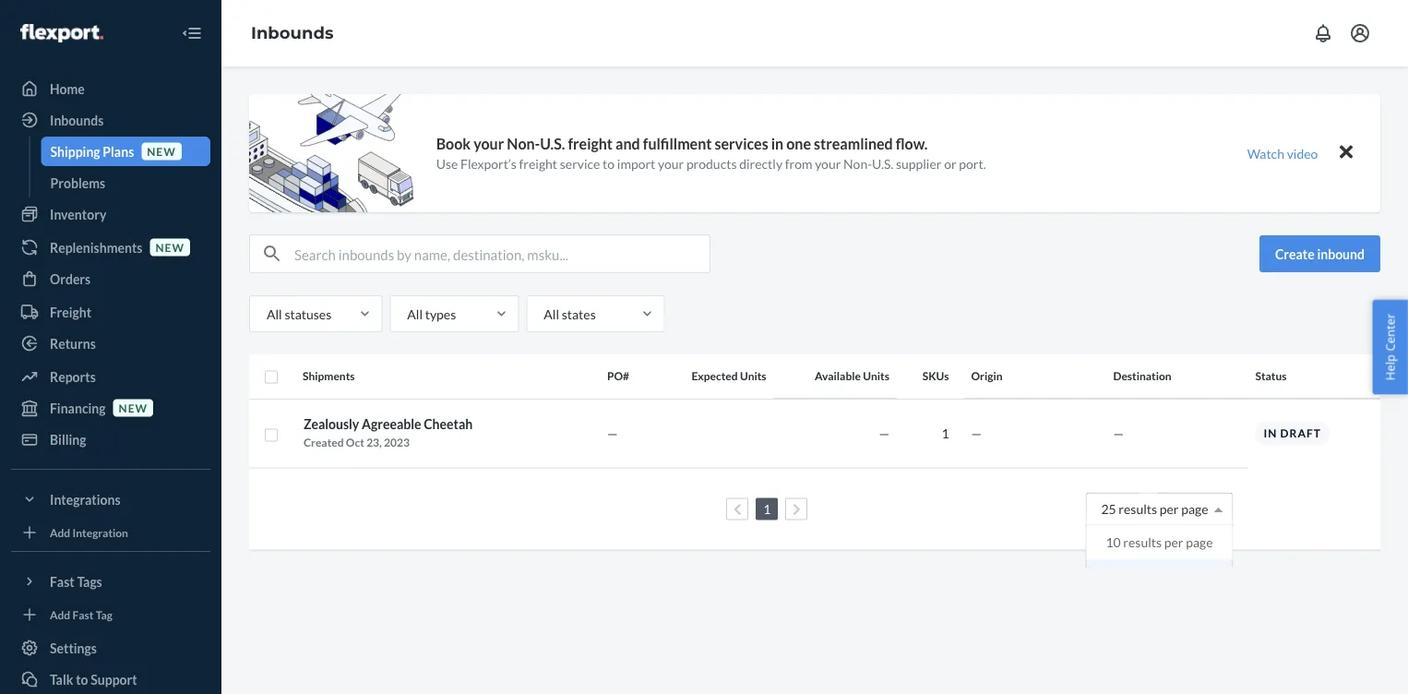 Task type: vqa. For each thing, say whether or not it's contained in the screenshot.
the right freight
yes



Task type: describe. For each thing, give the bounding box(es) containing it.
in draft
[[1264, 427, 1322, 440]]

1 horizontal spatial inbounds link
[[251, 23, 334, 43]]

fast inside dropdown button
[[50, 574, 75, 590]]

close navigation image
[[181, 22, 203, 44]]

10 results per page option
[[1087, 526, 1233, 559]]

available units
[[815, 369, 890, 383]]

watch video
[[1248, 145, 1319, 161]]

or
[[945, 156, 957, 172]]

10
[[1106, 535, 1121, 550]]

in
[[772, 135, 784, 153]]

create inbound
[[1276, 246, 1366, 262]]

25 results per page for the bottom 25 results per page option
[[1106, 568, 1214, 584]]

0 horizontal spatial your
[[474, 135, 504, 153]]

financing
[[50, 400, 106, 416]]

page for the bottom 25 results per page option
[[1187, 568, 1214, 584]]

add integration link
[[11, 522, 211, 544]]

problems link
[[41, 168, 211, 198]]

draft
[[1281, 427, 1322, 440]]

orders
[[50, 271, 91, 287]]

tag
[[96, 608, 113, 621]]

returns link
[[11, 329, 211, 358]]

status
[[1256, 369, 1288, 383]]

freight link
[[11, 297, 211, 327]]

plans
[[103, 144, 134, 159]]

units for available units
[[863, 369, 890, 383]]

cheetah
[[424, 416, 473, 432]]

25 for 25 results per page option to the top
[[1102, 501, 1117, 517]]

to inside 'talk to support' button
[[76, 672, 88, 687]]

watch
[[1248, 145, 1285, 161]]

0 vertical spatial 25 results per page option
[[1102, 501, 1209, 517]]

add fast tag link
[[11, 604, 211, 626]]

10 results per page
[[1106, 535, 1214, 550]]

shipping plans
[[50, 144, 134, 159]]

inbound
[[1318, 246, 1366, 262]]

4 — from the left
[[1114, 426, 1125, 441]]

fulfillment
[[643, 135, 712, 153]]

expected units
[[692, 369, 767, 383]]

chevron right image
[[793, 503, 801, 516]]

to inside book your non-u.s. freight and fulfillment services in one streamlined flow. use flexport's freight service to import your products directly from your non-u.s. supplier or port.
[[603, 156, 615, 172]]

and
[[616, 135, 641, 153]]

all states
[[544, 306, 596, 322]]

list box containing 10 results per page
[[1087, 526, 1233, 659]]

settings
[[50, 640, 97, 656]]

1 horizontal spatial your
[[658, 156, 684, 172]]

flexport's
[[461, 156, 517, 172]]

1 vertical spatial freight
[[519, 156, 558, 172]]

integrations
[[50, 492, 121, 507]]

in
[[1264, 427, 1278, 440]]

results for the bottom 25 results per page option
[[1124, 568, 1162, 584]]

0 horizontal spatial non-
[[507, 135, 540, 153]]

all types
[[407, 306, 456, 322]]

book your non-u.s. freight and fulfillment services in one streamlined flow. use flexport's freight service to import your products directly from your non-u.s. supplier or port.
[[436, 135, 987, 172]]

1 horizontal spatial non-
[[844, 156, 873, 172]]

integration
[[72, 526, 128, 539]]

1 horizontal spatial inbounds
[[251, 23, 334, 43]]

all for all states
[[544, 306, 559, 322]]

results for 25 results per page option to the top
[[1119, 501, 1158, 517]]

states
[[562, 306, 596, 322]]

1 vertical spatial 1
[[764, 501, 771, 517]]

shipments
[[303, 369, 355, 383]]

23,
[[367, 436, 382, 449]]

from
[[786, 156, 813, 172]]

import
[[618, 156, 656, 172]]

created
[[304, 436, 344, 449]]

origin
[[972, 369, 1003, 383]]

home link
[[11, 74, 211, 103]]

close image
[[1341, 141, 1354, 163]]

orders link
[[11, 264, 211, 294]]

1 — from the left
[[607, 426, 618, 441]]

fast tags button
[[11, 567, 211, 596]]

types
[[425, 306, 456, 322]]

help center
[[1383, 314, 1399, 381]]

home
[[50, 81, 85, 96]]

2 — from the left
[[879, 426, 890, 441]]

tags
[[77, 574, 102, 590]]

one
[[787, 135, 812, 153]]

all statuses
[[267, 306, 332, 322]]

new for financing
[[119, 401, 148, 414]]

flow.
[[896, 135, 928, 153]]

settings link
[[11, 633, 211, 663]]

new for replenishments
[[156, 240, 185, 254]]

skus
[[923, 369, 950, 383]]

reports
[[50, 369, 96, 385]]

streamlined
[[814, 135, 893, 153]]

1 horizontal spatial u.s.
[[873, 156, 894, 172]]

products
[[687, 156, 737, 172]]

1 link
[[760, 501, 775, 517]]

oct
[[346, 436, 365, 449]]

square image
[[264, 370, 279, 385]]

services
[[715, 135, 769, 153]]

inventory link
[[11, 199, 211, 229]]



Task type: locate. For each thing, give the bounding box(es) containing it.
po#
[[607, 369, 630, 383]]

0 horizontal spatial u.s.
[[540, 135, 565, 153]]

1 horizontal spatial units
[[863, 369, 890, 383]]

1 vertical spatial 25
[[1106, 568, 1121, 584]]

freight
[[50, 304, 91, 320]]

25
[[1102, 501, 1117, 517], [1106, 568, 1121, 584]]

0 vertical spatial add
[[50, 526, 70, 539]]

integrations button
[[11, 485, 211, 514]]

1 vertical spatial inbounds
[[50, 112, 104, 128]]

create
[[1276, 246, 1315, 262]]

fast left tags
[[50, 574, 75, 590]]

per
[[1160, 501, 1179, 517], [1165, 535, 1184, 550], [1165, 568, 1184, 584]]

u.s.
[[540, 135, 565, 153], [873, 156, 894, 172]]

0 vertical spatial new
[[147, 144, 176, 158]]

per down 10 results per page
[[1165, 568, 1184, 584]]

u.s. up service
[[540, 135, 565, 153]]

new up 'orders' link
[[156, 240, 185, 254]]

new right "plans"
[[147, 144, 176, 158]]

page right 10
[[1187, 535, 1214, 550]]

1 vertical spatial results
[[1124, 535, 1162, 550]]

— down po#
[[607, 426, 618, 441]]

use
[[436, 156, 458, 172]]

results inside 10 results per page option
[[1124, 535, 1162, 550]]

0 horizontal spatial freight
[[519, 156, 558, 172]]

non- down streamlined
[[844, 156, 873, 172]]

25 results per page option down 10 results per page
[[1087, 559, 1233, 592]]

0 vertical spatial to
[[603, 156, 615, 172]]

1 vertical spatial 25 results per page
[[1106, 568, 1214, 584]]

page up 10 results per page
[[1182, 501, 1209, 517]]

all
[[267, 306, 282, 322], [407, 306, 423, 322], [544, 306, 559, 322]]

returns
[[50, 336, 96, 351]]

talk
[[50, 672, 73, 687]]

— down "available units"
[[879, 426, 890, 441]]

square image
[[264, 428, 279, 443]]

25 inside option
[[1106, 568, 1121, 584]]

flexport logo image
[[20, 24, 103, 42]]

your up flexport's
[[474, 135, 504, 153]]

add
[[50, 526, 70, 539], [50, 608, 70, 621]]

2 horizontal spatial all
[[544, 306, 559, 322]]

new for shipping plans
[[147, 144, 176, 158]]

1 vertical spatial to
[[76, 672, 88, 687]]

None field
[[1139, 494, 1158, 525]]

25 results per page inside option
[[1106, 568, 1214, 584]]

0 vertical spatial page
[[1182, 501, 1209, 517]]

0 horizontal spatial inbounds link
[[11, 105, 211, 135]]

units right expected
[[740, 369, 767, 383]]

25 up 10
[[1102, 501, 1117, 517]]

1 horizontal spatial freight
[[568, 135, 613, 153]]

0 vertical spatial inbounds link
[[251, 23, 334, 43]]

25 down 10
[[1106, 568, 1121, 584]]

directly
[[740, 156, 783, 172]]

0 vertical spatial freight
[[568, 135, 613, 153]]

1 horizontal spatial to
[[603, 156, 615, 172]]

zealously
[[304, 416, 359, 432]]

25 results per page up 10 results per page
[[1102, 501, 1209, 517]]

open notifications image
[[1313, 22, 1335, 44]]

units
[[740, 369, 767, 383], [863, 369, 890, 383]]

0 horizontal spatial 1
[[764, 501, 771, 517]]

per for 25 results per page option to the top
[[1160, 501, 1179, 517]]

0 vertical spatial fast
[[50, 574, 75, 590]]

— down destination
[[1114, 426, 1125, 441]]

0 vertical spatial 25
[[1102, 501, 1117, 517]]

3 all from the left
[[544, 306, 559, 322]]

per right 10
[[1165, 535, 1184, 550]]

service
[[560, 156, 601, 172]]

chevron left image
[[734, 503, 742, 516]]

results right 10
[[1124, 535, 1162, 550]]

1 horizontal spatial all
[[407, 306, 423, 322]]

problems
[[50, 175, 105, 191]]

2 add from the top
[[50, 608, 70, 621]]

per for the bottom 25 results per page option
[[1165, 568, 1184, 584]]

destination
[[1114, 369, 1172, 383]]

2 horizontal spatial your
[[815, 156, 841, 172]]

all left statuses
[[267, 306, 282, 322]]

0 vertical spatial inbounds
[[251, 23, 334, 43]]

watch video button
[[1235, 140, 1331, 167]]

2 vertical spatial results
[[1124, 568, 1162, 584]]

0 vertical spatial u.s.
[[540, 135, 565, 153]]

your right the from at top right
[[815, 156, 841, 172]]

talk to support button
[[11, 665, 211, 694]]

0 vertical spatial 25 results per page
[[1102, 501, 1209, 517]]

fast left tag
[[72, 608, 94, 621]]

1 vertical spatial non-
[[844, 156, 873, 172]]

fast
[[50, 574, 75, 590], [72, 608, 94, 621]]

all for all types
[[407, 306, 423, 322]]

results down 10 results per page
[[1124, 568, 1162, 584]]

reports link
[[11, 362, 211, 391]]

0 vertical spatial non-
[[507, 135, 540, 153]]

page for 10 results per page option
[[1187, 535, 1214, 550]]

non- up flexport's
[[507, 135, 540, 153]]

book
[[436, 135, 471, 153]]

all left states
[[544, 306, 559, 322]]

center
[[1383, 314, 1399, 351]]

25 results per page down 10 results per page
[[1106, 568, 1214, 584]]

inbounds link
[[251, 23, 334, 43], [11, 105, 211, 135]]

add integration
[[50, 526, 128, 539]]

open account menu image
[[1350, 22, 1372, 44]]

0 vertical spatial per
[[1160, 501, 1179, 517]]

0 horizontal spatial all
[[267, 306, 282, 322]]

per up 10 results per page
[[1160, 501, 1179, 517]]

1 vertical spatial page
[[1187, 535, 1214, 550]]

talk to support
[[50, 672, 137, 687]]

2 units from the left
[[863, 369, 890, 383]]

units for expected units
[[740, 369, 767, 383]]

help center button
[[1373, 300, 1409, 395]]

1 add from the top
[[50, 526, 70, 539]]

replenishments
[[50, 240, 143, 255]]

to
[[603, 156, 615, 172], [76, 672, 88, 687]]

agreeable
[[362, 416, 421, 432]]

page down 10 results per page option
[[1187, 568, 1214, 584]]

shipping
[[50, 144, 100, 159]]

0 vertical spatial 1
[[942, 426, 950, 441]]

all left the types
[[407, 306, 423, 322]]

u.s. down streamlined
[[873, 156, 894, 172]]

expected
[[692, 369, 738, 383]]

fast tags
[[50, 574, 102, 590]]

page for 25 results per page option to the top
[[1182, 501, 1209, 517]]

2 all from the left
[[407, 306, 423, 322]]

Search inbounds by name, destination, msku... text field
[[295, 235, 710, 272]]

all for all statuses
[[267, 306, 282, 322]]

freight
[[568, 135, 613, 153], [519, 156, 558, 172]]

25 results per page option
[[1102, 501, 1209, 517], [1087, 559, 1233, 592]]

add left integration on the left bottom
[[50, 526, 70, 539]]

your
[[474, 135, 504, 153], [658, 156, 684, 172], [815, 156, 841, 172]]

1 right chevron left image
[[764, 501, 771, 517]]

25 results per page
[[1102, 501, 1209, 517], [1106, 568, 1214, 584]]

support
[[91, 672, 137, 687]]

available
[[815, 369, 861, 383]]

1
[[942, 426, 950, 441], [764, 501, 771, 517]]

inventory
[[50, 206, 107, 222]]

supplier
[[896, 156, 942, 172]]

2 vertical spatial per
[[1165, 568, 1184, 584]]

2023
[[384, 436, 410, 449]]

results up 10 results per page
[[1119, 501, 1158, 517]]

1 all from the left
[[267, 306, 282, 322]]

add for add integration
[[50, 526, 70, 539]]

create inbound button
[[1260, 235, 1381, 272]]

0 horizontal spatial to
[[76, 672, 88, 687]]

port.
[[960, 156, 987, 172]]

0 horizontal spatial inbounds
[[50, 112, 104, 128]]

freight left service
[[519, 156, 558, 172]]

0 horizontal spatial units
[[740, 369, 767, 383]]

1 horizontal spatial 1
[[942, 426, 950, 441]]

1 vertical spatial 25 results per page option
[[1087, 559, 1233, 592]]

— down origin
[[972, 426, 982, 441]]

2 vertical spatial page
[[1187, 568, 1214, 584]]

zealously agreeable cheetah created oct 23, 2023
[[304, 416, 473, 449]]

per for 10 results per page option
[[1165, 535, 1184, 550]]

results for 10 results per page option
[[1124, 535, 1162, 550]]

new down the reports link
[[119, 401, 148, 414]]

billing
[[50, 432, 86, 447]]

1 vertical spatial per
[[1165, 535, 1184, 550]]

1 vertical spatial add
[[50, 608, 70, 621]]

video
[[1288, 145, 1319, 161]]

billing link
[[11, 425, 211, 454]]

0 vertical spatial results
[[1119, 501, 1158, 517]]

25 results per page for 25 results per page option to the top
[[1102, 501, 1209, 517]]

add fast tag
[[50, 608, 113, 621]]

1 vertical spatial inbounds link
[[11, 105, 211, 135]]

to right talk
[[76, 672, 88, 687]]

add for add fast tag
[[50, 608, 70, 621]]

add up settings
[[50, 608, 70, 621]]

statuses
[[285, 306, 332, 322]]

to left import
[[603, 156, 615, 172]]

1 vertical spatial fast
[[72, 608, 94, 621]]

your down fulfillment
[[658, 156, 684, 172]]

inbounds
[[251, 23, 334, 43], [50, 112, 104, 128]]

1 units from the left
[[740, 369, 767, 383]]

25 for the bottom 25 results per page option
[[1106, 568, 1121, 584]]

1 vertical spatial u.s.
[[873, 156, 894, 172]]

2 vertical spatial new
[[119, 401, 148, 414]]

units right available
[[863, 369, 890, 383]]

help
[[1383, 355, 1399, 381]]

3 — from the left
[[972, 426, 982, 441]]

freight up service
[[568, 135, 613, 153]]

non-
[[507, 135, 540, 153], [844, 156, 873, 172]]

1 down skus
[[942, 426, 950, 441]]

results inside 25 results per page option
[[1124, 568, 1162, 584]]

results
[[1119, 501, 1158, 517], [1124, 535, 1162, 550], [1124, 568, 1162, 584]]

1 vertical spatial new
[[156, 240, 185, 254]]

—
[[607, 426, 618, 441], [879, 426, 890, 441], [972, 426, 982, 441], [1114, 426, 1125, 441]]

list box
[[1087, 526, 1233, 659]]

25 results per page option up 10 results per page
[[1102, 501, 1209, 517]]



